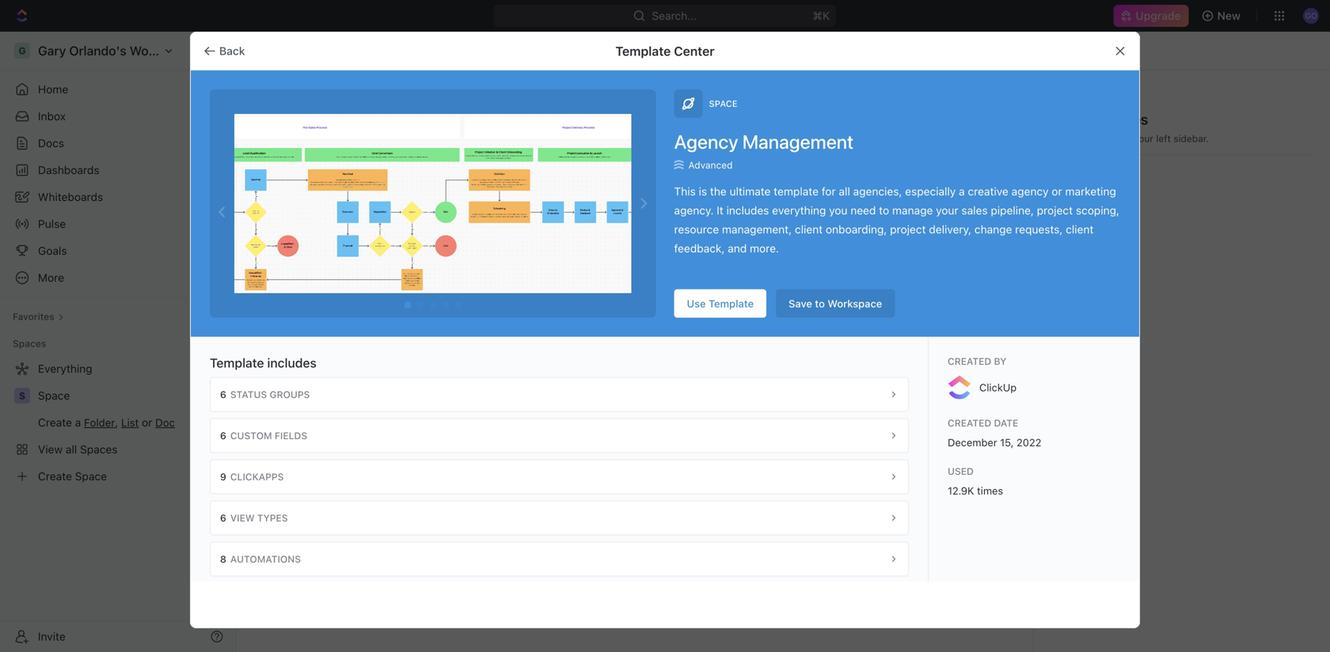 Task type: describe. For each thing, give the bounding box(es) containing it.
created by
[[948, 356, 1007, 367]]

clickup
[[980, 382, 1017, 394]]

1 vertical spatial to
[[815, 298, 825, 310]]

sidebar navigation
[[0, 32, 237, 653]]

15,
[[1001, 437, 1014, 449]]

types
[[257, 513, 288, 524]]

sidebar.
[[1174, 133, 1210, 144]]

save to workspace
[[789, 298, 883, 310]]

you
[[830, 204, 848, 217]]

1 vertical spatial space
[[1085, 174, 1118, 187]]

1 vertical spatial template
[[709, 298, 754, 310]]

save
[[789, 298, 813, 310]]

use
[[687, 298, 706, 310]]

goals
[[38, 244, 67, 257]]

6 status groups
[[220, 389, 310, 400]]

all spaces joined
[[603, 326, 680, 337]]

s inside navigation
[[19, 391, 25, 402]]

everything
[[773, 204, 827, 217]]

in
[[1124, 133, 1132, 144]]

dashboards link
[[6, 158, 230, 183]]

date
[[995, 418, 1019, 429]]

9 clickapps
[[220, 472, 284, 483]]

visible spaces spaces shown in your left sidebar.
[[1057, 111, 1210, 144]]

agencies,
[[854, 185, 903, 198]]

space link
[[38, 383, 227, 409]]

onboarding,
[[826, 223, 888, 236]]

docs
[[38, 137, 64, 150]]

change
[[975, 223, 1013, 236]]

template for template center
[[616, 44, 671, 59]]

all spaces
[[273, 105, 381, 131]]

this
[[675, 185, 696, 198]]

requests,
[[1016, 223, 1063, 236]]

used
[[948, 466, 974, 477]]

upgrade link
[[1114, 5, 1190, 27]]

the
[[710, 185, 727, 198]]

joined
[[652, 326, 680, 337]]

to inside this is the ultimate template for all agencies, especially a creative agency or marketing agency. it includes everything you need to manage your sales pipeline, project scoping, resource management, client onboarding, project delivery, change requests, client feedback, and more.
[[880, 204, 890, 217]]

agency
[[675, 131, 739, 153]]

times
[[978, 485, 1004, 497]]

spaces for all spaces
[[304, 105, 381, 131]]

status
[[230, 389, 267, 400]]

1 horizontal spatial space
[[709, 99, 738, 109]]

agency management
[[675, 131, 854, 153]]

view
[[230, 513, 255, 524]]

management
[[743, 131, 854, 153]]

sales
[[962, 204, 988, 217]]

1 client from the left
[[795, 223, 823, 236]]

spaces for visible spaces spaces shown in your left sidebar.
[[1102, 111, 1149, 128]]

inbox
[[38, 110, 66, 123]]

or
[[1052, 185, 1063, 198]]

it
[[717, 204, 724, 217]]

space inside sidebar navigation
[[38, 389, 70, 402]]

new
[[1218, 9, 1241, 22]]

shown
[[1092, 133, 1121, 144]]

whiteboards link
[[6, 185, 230, 210]]

especially
[[906, 185, 956, 198]]

8
[[220, 554, 226, 565]]

your inside visible spaces spaces shown in your left sidebar.
[[1134, 133, 1154, 144]]

upgrade
[[1136, 9, 1182, 22]]

template includes
[[210, 356, 317, 371]]

6 custom fields
[[220, 430, 307, 442]]

your inside this is the ultimate template for all agencies, especially a creative agency or marketing agency. it includes everything you need to manage your sales pipeline, project scoping, resource management, client onboarding, project delivery, change requests, client feedback, and more.
[[937, 204, 959, 217]]

manage
[[893, 204, 934, 217]]

0 horizontal spatial includes
[[267, 356, 317, 371]]

for
[[822, 185, 836, 198]]

6 for 6 status groups
[[220, 389, 226, 400]]

8 automations
[[220, 554, 301, 565]]

a
[[959, 185, 965, 198]]

automations
[[230, 554, 301, 565]]

delivery,
[[930, 223, 972, 236]]

is
[[699, 185, 707, 198]]

workspace
[[828, 298, 883, 310]]

template
[[774, 185, 819, 198]]

creative
[[968, 185, 1009, 198]]



Task type: locate. For each thing, give the bounding box(es) containing it.
includes inside this is the ultimate template for all agencies, especially a creative agency or marketing agency. it includes everything you need to manage your sales pipeline, project scoping, resource management, client onboarding, project delivery, change requests, client feedback, and more.
[[727, 204, 770, 217]]

2 6 from the top
[[220, 430, 226, 442]]

search...
[[652, 9, 698, 22]]

0 vertical spatial space
[[709, 99, 738, 109]]

3 6 from the top
[[220, 513, 226, 524]]

1 horizontal spatial space, , element
[[1057, 171, 1076, 190]]

used 12.9k times
[[948, 466, 1004, 497]]

1 horizontal spatial s
[[1063, 175, 1070, 186]]

2 vertical spatial 6
[[220, 513, 226, 524]]

0 horizontal spatial space, , element
[[14, 388, 30, 404]]

1 horizontal spatial client
[[1066, 223, 1094, 236]]

0 vertical spatial s
[[1063, 175, 1070, 186]]

1 vertical spatial created
[[948, 418, 992, 429]]

back
[[219, 44, 245, 57]]

pipeline,
[[991, 204, 1035, 217]]

created for created date december 15, 2022
[[948, 418, 992, 429]]

0 horizontal spatial your
[[937, 204, 959, 217]]

all
[[273, 105, 299, 131], [603, 326, 614, 337]]

custom
[[230, 430, 272, 442]]

fields
[[275, 430, 307, 442]]

1 horizontal spatial your
[[1134, 133, 1154, 144]]

template center
[[616, 44, 715, 59]]

6 left custom
[[220, 430, 226, 442]]

your up delivery,
[[937, 204, 959, 217]]

2 client from the left
[[1066, 223, 1094, 236]]

client down everything
[[795, 223, 823, 236]]

1 horizontal spatial template
[[616, 44, 671, 59]]

9
[[220, 472, 226, 483]]

project down or
[[1038, 204, 1074, 217]]

space, , element
[[1057, 171, 1076, 190], [14, 388, 30, 404]]

created left by on the bottom of the page
[[948, 356, 992, 367]]

includes down ultimate
[[727, 204, 770, 217]]

visible
[[1057, 111, 1099, 128]]

0 horizontal spatial client
[[795, 223, 823, 236]]

to
[[880, 204, 890, 217], [815, 298, 825, 310]]

clickapps
[[230, 472, 284, 483]]

2022
[[1017, 437, 1042, 449]]

0 vertical spatial project
[[1038, 204, 1074, 217]]

0 vertical spatial your
[[1134, 133, 1154, 144]]

by
[[995, 356, 1007, 367]]

pulse link
[[6, 212, 230, 237]]

2 vertical spatial template
[[210, 356, 264, 371]]

2 horizontal spatial space
[[1085, 174, 1118, 187]]

created for created by
[[948, 356, 992, 367]]

to down agencies,
[[880, 204, 890, 217]]

0 vertical spatial created
[[948, 356, 992, 367]]

0 vertical spatial includes
[[727, 204, 770, 217]]

0 horizontal spatial template
[[210, 356, 264, 371]]

6 view types
[[220, 513, 288, 524]]

1 vertical spatial space, , element
[[14, 388, 30, 404]]

project down manage
[[891, 223, 927, 236]]

6
[[220, 389, 226, 400], [220, 430, 226, 442], [220, 513, 226, 524]]

left
[[1157, 133, 1172, 144]]

1 vertical spatial all
[[603, 326, 614, 337]]

12.9k
[[948, 485, 975, 497]]

center
[[674, 44, 715, 59]]

use template
[[687, 298, 754, 310]]

6 left "view"
[[220, 513, 226, 524]]

feedback,
[[675, 242, 725, 255]]

0 horizontal spatial project
[[891, 223, 927, 236]]

spaces for all spaces joined
[[617, 326, 650, 337]]

agency.
[[675, 204, 714, 217]]

6 for 6 custom fields
[[220, 430, 226, 442]]

1 vertical spatial includes
[[267, 356, 317, 371]]

template right use
[[709, 298, 754, 310]]

to right save
[[815, 298, 825, 310]]

dashboards
[[38, 164, 100, 177]]

groups
[[270, 389, 310, 400]]

0 horizontal spatial space
[[38, 389, 70, 402]]

all
[[839, 185, 851, 198]]

marketing
[[1066, 185, 1117, 198]]

more.
[[750, 242, 780, 255]]

1 created from the top
[[948, 356, 992, 367]]

and
[[728, 242, 747, 255]]

need
[[851, 204, 877, 217]]

favorites
[[13, 311, 54, 322]]

template
[[616, 44, 671, 59], [709, 298, 754, 310], [210, 356, 264, 371]]

0 vertical spatial all
[[273, 105, 299, 131]]

0 vertical spatial 6
[[220, 389, 226, 400]]

0 vertical spatial space, , element
[[1057, 171, 1076, 190]]

1 horizontal spatial to
[[880, 204, 890, 217]]

space
[[709, 99, 738, 109], [1085, 174, 1118, 187], [38, 389, 70, 402]]

space, , element inside sidebar navigation
[[14, 388, 30, 404]]

created inside created date december 15, 2022
[[948, 418, 992, 429]]

home link
[[6, 77, 230, 102]]

all for all spaces joined
[[603, 326, 614, 337]]

created
[[948, 356, 992, 367], [948, 418, 992, 429]]

6 left status
[[220, 389, 226, 400]]

1 6 from the top
[[220, 389, 226, 400]]

created date december 15, 2022
[[948, 418, 1042, 449]]

includes up groups
[[267, 356, 317, 371]]

0 vertical spatial template
[[616, 44, 671, 59]]

2 vertical spatial space
[[38, 389, 70, 402]]

your
[[1134, 133, 1154, 144], [937, 204, 959, 217]]

2 horizontal spatial template
[[709, 298, 754, 310]]

scoping,
[[1077, 204, 1120, 217]]

goals link
[[6, 238, 230, 264]]

client down scoping,
[[1066, 223, 1094, 236]]

template down search...
[[616, 44, 671, 59]]

1 vertical spatial project
[[891, 223, 927, 236]]

1 horizontal spatial project
[[1038, 204, 1074, 217]]

1 vertical spatial 6
[[220, 430, 226, 442]]

this is the ultimate template for all agencies, especially a creative agency or marketing agency. it includes everything you need to manage your sales pipeline, project scoping, resource management, client onboarding, project delivery, change requests, client feedback, and more.
[[675, 185, 1120, 255]]

invite
[[38, 631, 66, 644]]

home
[[38, 83, 68, 96]]

resource
[[675, 223, 719, 236]]

0 horizontal spatial all
[[273, 105, 299, 131]]

favorites button
[[6, 307, 70, 326]]

management,
[[722, 223, 792, 236]]

1 vertical spatial your
[[937, 204, 959, 217]]

inbox link
[[6, 104, 230, 129]]

⌘k
[[813, 9, 830, 22]]

0 horizontal spatial s
[[19, 391, 25, 402]]

created up december at the bottom
[[948, 418, 992, 429]]

6 for 6 view types
[[220, 513, 226, 524]]

spaces
[[304, 105, 381, 131], [1102, 111, 1149, 128], [1057, 133, 1090, 144], [617, 326, 650, 337], [13, 338, 46, 349]]

back button
[[197, 38, 255, 64]]

agency
[[1012, 185, 1049, 198]]

includes
[[727, 204, 770, 217], [267, 356, 317, 371]]

spaces inside sidebar navigation
[[13, 338, 46, 349]]

project
[[1038, 204, 1074, 217], [891, 223, 927, 236]]

0 vertical spatial to
[[880, 204, 890, 217]]

advanced
[[689, 159, 733, 171]]

1 vertical spatial s
[[19, 391, 25, 402]]

all for all spaces
[[273, 105, 299, 131]]

pulse
[[38, 217, 66, 231]]

0 horizontal spatial to
[[815, 298, 825, 310]]

docs link
[[6, 131, 230, 156]]

1 horizontal spatial includes
[[727, 204, 770, 217]]

whiteboards
[[38, 191, 103, 204]]

2 created from the top
[[948, 418, 992, 429]]

template up status
[[210, 356, 264, 371]]

your right in
[[1134, 133, 1154, 144]]

template for template includes
[[210, 356, 264, 371]]

december
[[948, 437, 998, 449]]

1 horizontal spatial all
[[603, 326, 614, 337]]

ultimate
[[730, 185, 771, 198]]



Task type: vqa. For each thing, say whether or not it's contained in the screenshot.
the bottommost the Integrations
no



